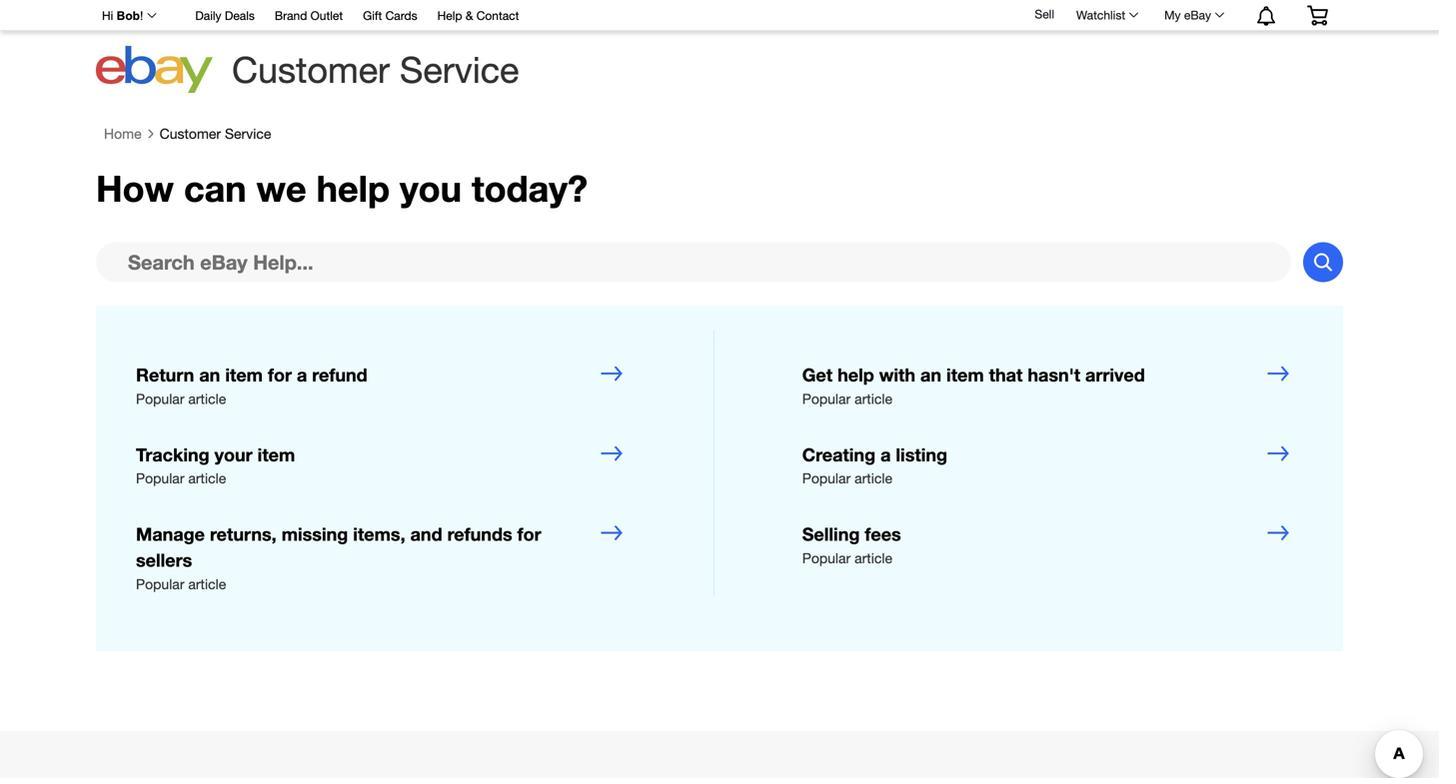 Task type: locate. For each thing, give the bounding box(es) containing it.
0 horizontal spatial for
[[268, 364, 292, 386]]

1 horizontal spatial help
[[838, 364, 875, 386]]

returns,
[[210, 524, 277, 546]]

bob
[[117, 9, 140, 22]]

0 vertical spatial a
[[297, 364, 307, 386]]

item right return
[[225, 364, 263, 386]]

service
[[400, 48, 519, 90], [225, 125, 271, 142]]

0 horizontal spatial service
[[225, 125, 271, 142]]

for
[[268, 364, 292, 386], [518, 524, 542, 546]]

0 horizontal spatial customer
[[160, 125, 221, 142]]

0 vertical spatial for
[[268, 364, 292, 386]]

popular inside return an item for a refund popular article
[[136, 391, 184, 407]]

tracking
[[136, 444, 210, 466]]

get
[[803, 364, 833, 386]]

cards
[[386, 8, 418, 22]]

your shopping cart image
[[1307, 5, 1330, 25]]

manage
[[136, 524, 205, 546]]

my
[[1165, 8, 1181, 22]]

customer
[[232, 48, 390, 90], [160, 125, 221, 142]]

customer service inside banner
[[232, 48, 519, 90]]

customer service link
[[160, 125, 271, 142]]

article
[[188, 391, 226, 407], [855, 391, 893, 407], [188, 471, 226, 487], [855, 471, 893, 487], [855, 550, 893, 567], [188, 576, 226, 593]]

customer service inside how can we help you today? main content
[[160, 125, 271, 142]]

popular down creating
[[803, 471, 851, 487]]

deals
[[225, 8, 255, 22]]

gift
[[363, 8, 382, 22]]

brand
[[275, 8, 307, 22]]

item
[[225, 364, 263, 386], [947, 364, 985, 386], [258, 444, 295, 466]]

1 vertical spatial customer
[[160, 125, 221, 142]]

0 vertical spatial customer service
[[232, 48, 519, 90]]

for inside return an item for a refund popular article
[[268, 364, 292, 386]]

help right the we
[[317, 167, 390, 210]]

customer service up can
[[160, 125, 271, 142]]

today?
[[472, 167, 588, 210]]

help
[[438, 8, 462, 22]]

1 vertical spatial a
[[881, 444, 891, 466]]

popular down selling
[[803, 550, 851, 567]]

item inside tracking your item popular article
[[258, 444, 295, 466]]

customer inside how can we help you today? main content
[[160, 125, 221, 142]]

how can we help you today?
[[96, 167, 588, 210]]

item inside get help with an item that hasn't arrived popular article
[[947, 364, 985, 386]]

item left that
[[947, 364, 985, 386]]

for right refunds
[[518, 524, 542, 546]]

customer service
[[232, 48, 519, 90], [160, 125, 271, 142]]

a left listing
[[881, 444, 891, 466]]

article down fees
[[855, 550, 893, 567]]

1 vertical spatial help
[[838, 364, 875, 386]]

article down sellers
[[188, 576, 226, 593]]

customer up can
[[160, 125, 221, 142]]

!
[[140, 9, 143, 22]]

article inside get help with an item that hasn't arrived popular article
[[855, 391, 893, 407]]

1 vertical spatial service
[[225, 125, 271, 142]]

customer down 'brand outlet' link
[[232, 48, 390, 90]]

a left refund
[[297, 364, 307, 386]]

0 horizontal spatial an
[[199, 364, 220, 386]]

daily deals
[[195, 8, 255, 22]]

popular down sellers
[[136, 576, 184, 593]]

service down help at top left
[[400, 48, 519, 90]]

popular down tracking
[[136, 471, 184, 487]]

help inside get help with an item that hasn't arrived popular article
[[838, 364, 875, 386]]

article down return
[[188, 391, 226, 407]]

customer service down 'gift'
[[232, 48, 519, 90]]

article down creating
[[855, 471, 893, 487]]

0 vertical spatial customer
[[232, 48, 390, 90]]

service inside how can we help you today? main content
[[225, 125, 271, 142]]

1 horizontal spatial service
[[400, 48, 519, 90]]

how
[[96, 167, 174, 210]]

popular down get
[[803, 391, 851, 407]]

1 horizontal spatial an
[[921, 364, 942, 386]]

popular down return
[[136, 391, 184, 407]]

0 vertical spatial help
[[317, 167, 390, 210]]

we
[[257, 167, 307, 210]]

help
[[317, 167, 390, 210], [838, 364, 875, 386]]

a
[[297, 364, 307, 386], [881, 444, 891, 466]]

0 horizontal spatial help
[[317, 167, 390, 210]]

Search eBay Help... text field
[[96, 242, 1292, 282]]

popular inside manage returns, missing items, and refunds for sellers popular article
[[136, 576, 184, 593]]

get help with an item that hasn't arrived popular article
[[803, 364, 1146, 407]]

0 horizontal spatial a
[[297, 364, 307, 386]]

item inside return an item for a refund popular article
[[225, 364, 263, 386]]

article inside tracking your item popular article
[[188, 471, 226, 487]]

for inside manage returns, missing items, and refunds for sellers popular article
[[518, 524, 542, 546]]

item right 'your'
[[258, 444, 295, 466]]

an
[[199, 364, 220, 386], [921, 364, 942, 386]]

hasn't
[[1028, 364, 1081, 386]]

1 vertical spatial for
[[518, 524, 542, 546]]

gift cards
[[363, 8, 418, 22]]

sell
[[1035, 7, 1055, 21]]

article down with
[[855, 391, 893, 407]]

contact
[[477, 8, 519, 22]]

for left refund
[[268, 364, 292, 386]]

outlet
[[311, 8, 343, 22]]

1 horizontal spatial a
[[881, 444, 891, 466]]

1 horizontal spatial for
[[518, 524, 542, 546]]

0 vertical spatial service
[[400, 48, 519, 90]]

help right get
[[838, 364, 875, 386]]

an right with
[[921, 364, 942, 386]]

can
[[184, 167, 247, 210]]

an right return
[[199, 364, 220, 386]]

1 horizontal spatial customer
[[232, 48, 390, 90]]

that
[[990, 364, 1023, 386]]

service inside banner
[[400, 48, 519, 90]]

popular
[[136, 391, 184, 407], [803, 391, 851, 407], [136, 471, 184, 487], [803, 471, 851, 487], [803, 550, 851, 567], [136, 576, 184, 593]]

refund
[[312, 364, 368, 386]]

article down 'your'
[[188, 471, 226, 487]]

daily
[[195, 8, 222, 22]]

home
[[104, 125, 142, 142]]

popular inside selling fees popular article
[[803, 550, 851, 567]]

2 an from the left
[[921, 364, 942, 386]]

service up can
[[225, 125, 271, 142]]

item for return an item for a refund
[[225, 364, 263, 386]]

fees
[[865, 524, 902, 546]]

watchlist
[[1077, 8, 1126, 22]]

article inside manage returns, missing items, and refunds for sellers popular article
[[188, 576, 226, 593]]

1 an from the left
[[199, 364, 220, 386]]

ebay
[[1185, 8, 1212, 22]]

1 vertical spatial customer service
[[160, 125, 271, 142]]



Task type: describe. For each thing, give the bounding box(es) containing it.
watchlist link
[[1066, 3, 1148, 27]]

tracking your item popular article
[[136, 444, 295, 487]]

help & contact link
[[438, 5, 519, 27]]

creating a listing popular article
[[803, 444, 948, 487]]

selling fees popular article
[[803, 524, 902, 567]]

customer service banner
[[91, 0, 1344, 100]]

brand outlet
[[275, 8, 343, 22]]

hi
[[102, 9, 113, 22]]

daily deals link
[[195, 5, 255, 27]]

my ebay
[[1165, 8, 1212, 22]]

creating
[[803, 444, 876, 466]]

item for tracking your item
[[258, 444, 295, 466]]

gift cards link
[[363, 5, 418, 27]]

arrived
[[1086, 364, 1146, 386]]

sellers
[[136, 550, 192, 571]]

article inside selling fees popular article
[[855, 550, 893, 567]]

return an item for a refund popular article
[[136, 364, 368, 407]]

return
[[136, 364, 194, 386]]

items,
[[353, 524, 406, 546]]

a inside return an item for a refund popular article
[[297, 364, 307, 386]]

refunds
[[448, 524, 513, 546]]

article inside the creating a listing popular article
[[855, 471, 893, 487]]

selling
[[803, 524, 860, 546]]

article inside return an item for a refund popular article
[[188, 391, 226, 407]]

an inside return an item for a refund popular article
[[199, 364, 220, 386]]

a inside the creating a listing popular article
[[881, 444, 891, 466]]

sell link
[[1026, 7, 1064, 21]]

how can we help you today? main content
[[0, 116, 1440, 779]]

and
[[411, 524, 443, 546]]

popular inside tracking your item popular article
[[136, 471, 184, 487]]

home link
[[104, 125, 142, 142]]

with
[[880, 364, 916, 386]]

you
[[400, 167, 462, 210]]

manage returns, missing items, and refunds for sellers popular article
[[136, 524, 542, 593]]

help & contact
[[438, 8, 519, 22]]

hi bob !
[[102, 9, 143, 22]]

customer inside banner
[[232, 48, 390, 90]]

brand outlet link
[[275, 5, 343, 27]]

my ebay link
[[1154, 3, 1234, 27]]

missing
[[282, 524, 348, 546]]

account navigation
[[91, 0, 1344, 31]]

&
[[466, 8, 473, 22]]

popular inside the creating a listing popular article
[[803, 471, 851, 487]]

popular inside get help with an item that hasn't arrived popular article
[[803, 391, 851, 407]]

an inside get help with an item that hasn't arrived popular article
[[921, 364, 942, 386]]

listing
[[896, 444, 948, 466]]

your
[[215, 444, 253, 466]]



Task type: vqa. For each thing, say whether or not it's contained in the screenshot.
Popular within Selling fees Popular article
yes



